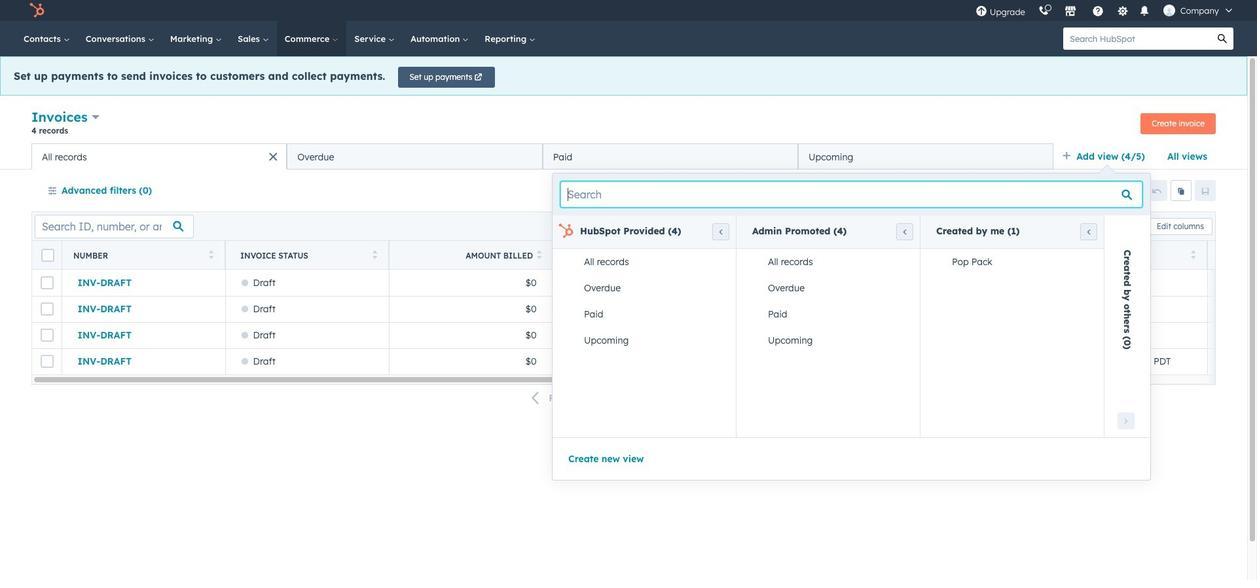 Task type: locate. For each thing, give the bounding box(es) containing it.
Search ID, number, or amount billed search field
[[35, 214, 194, 238]]

column header
[[716, 241, 881, 270], [880, 241, 1044, 270]]

0 horizontal spatial press to sort. image
[[209, 250, 213, 259]]

Search HubSpot search field
[[1063, 27, 1211, 50]]

1 press to sort. image from the left
[[209, 250, 213, 259]]

3 press to sort. image from the left
[[1191, 250, 1196, 259]]

1 column header from the left
[[716, 241, 881, 270]]

press to sort. image for third press to sort. element from right
[[372, 250, 377, 259]]

3 press to sort. element from the left
[[537, 250, 542, 261]]

2 column header from the left
[[880, 241, 1044, 270]]

press to sort. element
[[209, 250, 213, 261], [372, 250, 377, 261], [537, 250, 542, 261], [1191, 250, 1196, 261]]

press to sort. image
[[209, 250, 213, 259], [372, 250, 377, 259], [1191, 250, 1196, 259]]

2 horizontal spatial press to sort. image
[[1191, 250, 1196, 259]]

menu
[[969, 0, 1241, 21]]

banner
[[31, 107, 1216, 143]]

2 press to sort. image from the left
[[372, 250, 377, 259]]

1 horizontal spatial press to sort. image
[[372, 250, 377, 259]]

1 press to sort. element from the left
[[209, 250, 213, 261]]

press to sort. image for 1st press to sort. element from right
[[1191, 250, 1196, 259]]

4 press to sort. element from the left
[[1191, 250, 1196, 261]]



Task type: describe. For each thing, give the bounding box(es) containing it.
Search search field
[[560, 181, 1143, 208]]

2 press to sort. element from the left
[[372, 250, 377, 261]]

marketplaces image
[[1064, 6, 1076, 18]]

press to sort. image
[[537, 250, 542, 259]]

press to sort. image for first press to sort. element
[[209, 250, 213, 259]]

jacob simon image
[[1163, 5, 1175, 16]]



Task type: vqa. For each thing, say whether or not it's contained in the screenshot.
2nd Column Header from the right
yes



